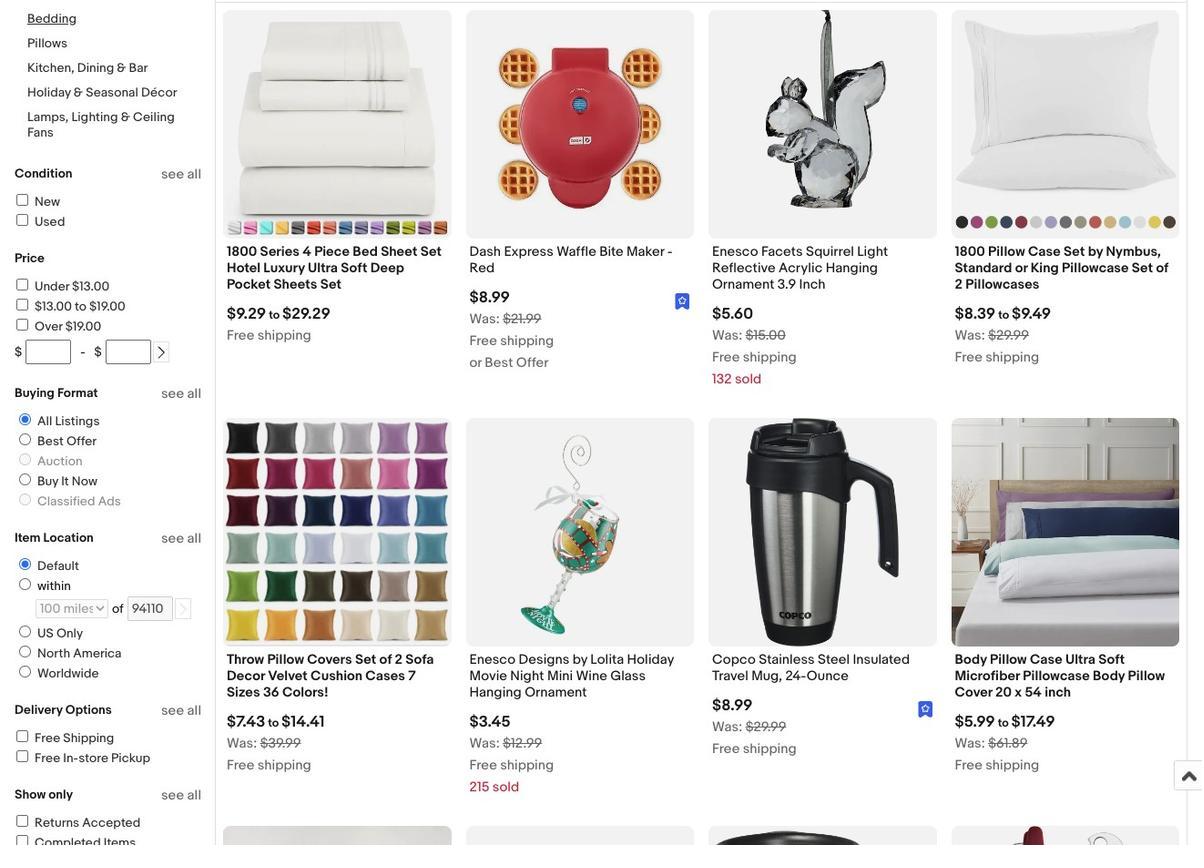 Task type: locate. For each thing, give the bounding box(es) containing it.
2 up '$8.39'
[[955, 276, 963, 293]]

pillowcase right king
[[1062, 259, 1129, 277]]

1 vertical spatial by
[[573, 651, 588, 668]]

pillow up pillowcases at the top of page
[[988, 243, 1025, 260]]

us only link
[[12, 626, 87, 641]]

was: down the travel
[[712, 719, 743, 736]]

1800 pillow case set by nymbus, standard or king pillowcase set of 2 pillowcases image
[[951, 10, 1180, 238]]

1 vertical spatial [object undefined] image
[[918, 700, 933, 718]]

to
[[75, 299, 87, 314], [269, 308, 280, 323], [998, 308, 1009, 323], [268, 716, 279, 731], [998, 716, 1009, 731]]

shipping down "$39.99"
[[258, 757, 311, 774]]

shipping down mug,
[[743, 740, 797, 758]]

1 horizontal spatial hanging
[[826, 259, 878, 277]]

0 horizontal spatial -
[[80, 344, 85, 360]]

$5.60 was: $15.00 free shipping 132 sold
[[712, 305, 797, 388]]

1 vertical spatial sold
[[493, 779, 519, 796]]

ultra
[[308, 259, 338, 277], [1066, 651, 1096, 668]]

1 horizontal spatial by
[[1088, 243, 1103, 260]]

0 vertical spatial best
[[485, 354, 513, 372]]

holiday up 'lamps,'
[[27, 85, 71, 100]]

1 vertical spatial hanging
[[470, 684, 522, 701]]

1800 up pillowcases at the top of page
[[955, 243, 985, 260]]

all for returns accepted
[[187, 787, 201, 804]]

mug,
[[752, 667, 783, 685]]

1 horizontal spatial body
[[1093, 667, 1125, 685]]

3 see from the top
[[161, 530, 184, 547]]

2 see all from the top
[[161, 385, 201, 403]]

54
[[1025, 684, 1042, 701]]

4 see all button from the top
[[161, 702, 201, 720]]

- right maker in the top right of the page
[[667, 243, 673, 260]]

shipping down $29.29
[[258, 327, 311, 344]]

was: inside $5.60 was: $15.00 free shipping 132 sold
[[712, 327, 743, 344]]

enesco designs by lolita holiday movie night mini wine glass hanging ornament image
[[466, 418, 694, 646]]

designs
[[519, 651, 570, 668]]

see for returns accepted
[[161, 787, 184, 804]]

1 vertical spatial or
[[470, 354, 482, 372]]

1800 for $8.39
[[955, 243, 985, 260]]

0 vertical spatial case
[[1028, 243, 1061, 260]]

see all
[[161, 166, 201, 183], [161, 385, 201, 403], [161, 530, 201, 547], [161, 702, 201, 720], [161, 787, 201, 804]]

all listings link
[[12, 414, 103, 429]]

was: down the $7.43
[[227, 735, 257, 752]]

5 see all from the top
[[161, 787, 201, 804]]

sold for $5.60
[[735, 371, 762, 388]]

1 horizontal spatial of
[[379, 651, 392, 668]]

0 vertical spatial holiday
[[27, 85, 71, 100]]

0 horizontal spatial or
[[470, 354, 482, 372]]

to inside $8.39 to $9.49 was: $29.99 free shipping
[[998, 308, 1009, 323]]

[object undefined] image
[[675, 292, 690, 310], [918, 700, 933, 718]]

squirrel
[[806, 243, 854, 260]]

holiday inside bedding pillows kitchen, dining & bar holiday & seasonal décor lamps, lighting & ceiling fans
[[27, 85, 71, 100]]

pillow
[[988, 243, 1025, 260], [267, 651, 304, 668], [990, 651, 1027, 668], [1128, 667, 1165, 685]]

1 horizontal spatial -
[[667, 243, 673, 260]]

over $19.00
[[35, 319, 101, 334]]

$9.29 to $29.29 free shipping
[[227, 305, 331, 344]]

buy
[[37, 474, 58, 489]]

all
[[37, 414, 52, 429]]

$8.99 down red
[[470, 289, 510, 307]]

enesco inside the enesco facets squirrel light reflective acrylic hanging ornament 3.9 inch
[[712, 243, 758, 260]]

free inside $8.39 to $9.49 was: $29.99 free shipping
[[955, 349, 983, 366]]

see all for all listings
[[161, 385, 201, 403]]

case up inch
[[1030, 651, 1063, 668]]

1 horizontal spatial sold
[[735, 371, 762, 388]]

0 horizontal spatial sold
[[493, 779, 519, 796]]

$5.60
[[712, 305, 753, 323]]

pillow up 20
[[990, 651, 1027, 668]]

bar
[[129, 60, 148, 76]]

$13.00 up $13.00 to $19.00
[[72, 279, 109, 294]]

or
[[1015, 259, 1028, 277], [470, 354, 482, 372]]

1 horizontal spatial ornament
[[712, 276, 775, 293]]

[object undefined] image left cover
[[918, 700, 933, 718]]

was: left $21.99 at the top left of the page
[[470, 310, 500, 328]]

0 horizontal spatial hanging
[[470, 684, 522, 701]]

sold right '215'
[[493, 779, 519, 796]]

pillow inside throw pillow covers set of 2 sofa decor velvet cushion cases 7 sizes 36 colors!
[[267, 651, 304, 668]]

or inside was: $21.99 free shipping or best offer
[[470, 354, 482, 372]]

0 vertical spatial 2
[[955, 276, 963, 293]]

set
[[420, 243, 442, 260], [1064, 243, 1085, 260], [1132, 259, 1153, 277], [320, 276, 342, 293], [355, 651, 376, 668]]

bedding
[[27, 11, 76, 26]]

Default radio
[[19, 558, 31, 570]]

1 vertical spatial 2
[[395, 651, 403, 668]]

best down $21.99 at the top left of the page
[[485, 354, 513, 372]]

$29.99 inside was: $29.99 free shipping
[[746, 719, 786, 736]]

to inside $9.29 to $29.29 free shipping
[[269, 308, 280, 323]]

microfiber
[[955, 667, 1020, 685]]

1 horizontal spatial enesco
[[712, 243, 758, 260]]

0 vertical spatial [object undefined] image
[[675, 292, 690, 310]]

0 vertical spatial ornament
[[712, 276, 775, 293]]

1 vertical spatial $8.99
[[712, 697, 753, 715]]

$8.99
[[470, 289, 510, 307], [712, 697, 753, 715]]

was: down $5.99
[[955, 735, 985, 752]]

2 horizontal spatial of
[[1156, 259, 1169, 277]]

All Listings radio
[[19, 414, 31, 425]]

[object undefined] image left $5.60
[[675, 293, 690, 310]]

ornament down designs
[[525, 684, 587, 701]]

4 all from the top
[[187, 702, 201, 720]]

$8.99 for $21.99
[[470, 289, 510, 307]]

light
[[857, 243, 888, 260]]

shipping inside $5.99 to $17.49 was: $61.89 free shipping
[[986, 757, 1039, 774]]

hanging up $3.45
[[470, 684, 522, 701]]

travel
[[712, 667, 749, 685]]

to for $5.99
[[998, 716, 1009, 731]]

&
[[117, 60, 126, 76], [74, 85, 83, 100], [121, 109, 130, 125]]

5 see from the top
[[161, 787, 184, 804]]

to inside the $7.43 to $14.41 was: $39.99 free shipping
[[268, 716, 279, 731]]

shipping down $21.99 at the top left of the page
[[500, 332, 554, 350]]

standard heavyweight linen blend quilt pillow sham image
[[223, 826, 451, 845]]

see for default
[[161, 530, 184, 547]]

enesco for $3.45
[[470, 651, 516, 668]]

0 vertical spatial $8.99
[[470, 289, 510, 307]]

1 $ from the left
[[15, 344, 22, 360]]

2 inside throw pillow covers set of 2 sofa decor velvet cushion cases 7 sizes 36 colors!
[[395, 651, 403, 668]]

0 horizontal spatial 2
[[395, 651, 403, 668]]

1 vertical spatial pillowcase
[[1023, 667, 1090, 685]]

0 horizontal spatial by
[[573, 651, 588, 668]]

1800 for $9.29
[[227, 243, 257, 260]]

was: inside $8.39 to $9.49 was: $29.99 free shipping
[[955, 327, 985, 344]]

2 vertical spatial of
[[379, 651, 392, 668]]

$17.49
[[1012, 713, 1055, 732]]

$19.00 down under $13.00
[[89, 299, 125, 314]]

3 all from the top
[[187, 530, 201, 547]]

body
[[955, 651, 987, 668], [1093, 667, 1125, 685]]

1 vertical spatial -
[[80, 344, 85, 360]]

0 vertical spatial [object undefined] image
[[675, 293, 690, 310]]

free down '$8.39'
[[955, 349, 983, 366]]

free up 132
[[712, 349, 740, 366]]

ornament
[[712, 276, 775, 293], [525, 684, 587, 701]]

of inside 1800 pillow case set by nymbus, standard or king pillowcase set of 2 pillowcases
[[1156, 259, 1169, 277]]

all for all listings
[[187, 385, 201, 403]]

soft inside body pillow case ultra soft microfiber pillowcase body pillow cover 20 x 54 inch
[[1099, 651, 1125, 668]]

free down the $7.43
[[227, 757, 255, 774]]

0 horizontal spatial of
[[112, 601, 124, 617]]

$29.99 down $9.49
[[988, 327, 1029, 344]]

to down under $13.00
[[75, 299, 87, 314]]

1800 series 4 piece bed sheet set hotel luxury ultra soft deep pocket sheets set image
[[223, 10, 451, 238]]

[object undefined] image left $5.60
[[675, 292, 690, 310]]

free inside $5.60 was: $15.00 free shipping 132 sold
[[712, 349, 740, 366]]

1 horizontal spatial best
[[485, 354, 513, 372]]

0 vertical spatial enesco
[[712, 243, 758, 260]]

1 horizontal spatial holiday
[[627, 651, 674, 668]]

1800 inside 1800 series 4 piece bed sheet set hotel luxury ultra soft deep pocket sheets set
[[227, 243, 257, 260]]

movie
[[470, 667, 507, 685]]

$39.99
[[260, 735, 301, 752]]

set inside throw pillow covers set of 2 sofa decor velvet cushion cases 7 sizes 36 colors!
[[355, 651, 376, 668]]

to inside $5.99 to $17.49 was: $61.89 free shipping
[[998, 716, 1009, 731]]

Best Offer radio
[[19, 434, 31, 445]]

default
[[37, 558, 79, 574]]

$3.45
[[470, 713, 511, 732]]

[object undefined] image
[[675, 293, 690, 310], [918, 701, 933, 718]]

1 vertical spatial [object undefined] image
[[918, 701, 933, 718]]

luxury
[[264, 259, 305, 277]]

2 left sofa
[[395, 651, 403, 668]]

item location
[[15, 530, 94, 546]]

0 horizontal spatial soft
[[341, 259, 367, 277]]

$19.00 down $13.00 to $19.00
[[65, 319, 101, 334]]

offer
[[516, 354, 549, 372], [66, 434, 97, 449]]

0 horizontal spatial $8.99
[[470, 289, 510, 307]]

waffle
[[557, 243, 596, 260]]

New checkbox
[[16, 194, 28, 206]]

[object undefined] image left $5.99
[[918, 701, 933, 718]]

sold inside "$3.45 was: $12.99 free shipping 215 sold"
[[493, 779, 519, 796]]

new link
[[14, 194, 60, 210]]

1 horizontal spatial $
[[94, 344, 102, 360]]

lamps, lighting & ceiling fans link
[[27, 109, 175, 140]]

enesco designs by lolita holiday movie night mini wine glass hanging ornament
[[470, 651, 674, 701]]

[object undefined] image for dash express waffle bite maker - red
[[675, 293, 690, 310]]

shipping down $12.99
[[500, 757, 554, 774]]

1 vertical spatial enesco
[[470, 651, 516, 668]]

classified ads link
[[12, 494, 125, 509]]

glass
[[610, 667, 646, 685]]

sofa
[[406, 651, 434, 668]]

holiday & seasonal décor link
[[27, 85, 177, 100]]

1 horizontal spatial $29.99
[[988, 327, 1029, 344]]

by left the "nymbus," in the right top of the page
[[1088, 243, 1103, 260]]

see all button for default
[[161, 530, 201, 547]]

1 horizontal spatial [object undefined] image
[[918, 700, 933, 718]]

ornament inside enesco designs by lolita holiday movie night mini wine glass hanging ornament
[[525, 684, 587, 701]]

0 horizontal spatial ornament
[[525, 684, 587, 701]]

case inside 1800 pillow case set by nymbus, standard or king pillowcase set of 2 pillowcases
[[1028, 243, 1061, 260]]

enesco designs by lolita holiday movie night mini wine glass hanging ornament link
[[470, 651, 690, 706]]

1 horizontal spatial 1800
[[955, 243, 985, 260]]

was:
[[470, 310, 500, 328], [712, 327, 743, 344], [955, 327, 985, 344], [712, 719, 743, 736], [227, 735, 257, 752], [470, 735, 500, 752], [955, 735, 985, 752]]

1 vertical spatial ultra
[[1066, 651, 1096, 668]]

0 vertical spatial soft
[[341, 259, 367, 277]]

1 vertical spatial ornament
[[525, 684, 587, 701]]

4 see from the top
[[161, 702, 184, 720]]

1 vertical spatial soft
[[1099, 651, 1125, 668]]

see all for new
[[161, 166, 201, 183]]

0 vertical spatial -
[[667, 243, 673, 260]]

cover
[[955, 684, 993, 701]]

pillow up the "36"
[[267, 651, 304, 668]]

enesco inside enesco designs by lolita holiday movie night mini wine glass hanging ornament
[[470, 651, 516, 668]]

0 horizontal spatial ultra
[[308, 259, 338, 277]]

pillows
[[27, 36, 68, 51]]

$ down over $19.00 option on the top left of page
[[15, 344, 22, 360]]

classified ads
[[37, 494, 121, 509]]

was: inside $5.99 to $17.49 was: $61.89 free shipping
[[955, 735, 985, 752]]

2 all from the top
[[187, 385, 201, 403]]

0 vertical spatial of
[[1156, 259, 1169, 277]]

1 see all from the top
[[161, 166, 201, 183]]

wine
[[576, 667, 607, 685]]

0 horizontal spatial 1800
[[227, 243, 257, 260]]

pillow inside 1800 pillow case set by nymbus, standard or king pillowcase set of 2 pillowcases
[[988, 243, 1025, 260]]

body pillow case ultra soft microfiber pillowcase body pillow cover 20 x 54 inch image
[[951, 418, 1180, 646]]

2 $ from the left
[[94, 344, 102, 360]]

1 vertical spatial $29.99
[[746, 719, 786, 736]]

1 horizontal spatial ultra
[[1066, 651, 1096, 668]]

0 horizontal spatial enesco
[[470, 651, 516, 668]]

0 horizontal spatial holiday
[[27, 85, 71, 100]]

throw pillow covers set of 2 sofa decor velvet cushion cases 7 sizes 36 colors! image
[[223, 418, 451, 646]]

2 1800 from the left
[[955, 243, 985, 260]]

piece
[[314, 243, 350, 260]]

shipping down $15.00
[[743, 349, 797, 366]]

king
[[1031, 259, 1059, 277]]

shipping inside $5.60 was: $15.00 free shipping 132 sold
[[743, 349, 797, 366]]

shipping down $9.49
[[986, 349, 1039, 366]]

copco stainless steel insulated travel mug, 24-ounce image
[[746, 418, 899, 646]]

within radio
[[19, 578, 31, 590]]

1 horizontal spatial or
[[1015, 259, 1028, 277]]

enesco for $5.60
[[712, 243, 758, 260]]

0 vertical spatial &
[[117, 60, 126, 76]]

1 horizontal spatial offer
[[516, 354, 549, 372]]

$ left maximum value text box
[[94, 344, 102, 360]]

Auction radio
[[19, 454, 31, 465]]

0 vertical spatial hanging
[[826, 259, 878, 277]]

to up $61.89
[[998, 716, 1009, 731]]

see for new
[[161, 166, 184, 183]]

free inside $9.29 to $29.29 free shipping
[[227, 327, 255, 344]]

worldwide link
[[12, 666, 102, 681]]

accepted
[[82, 815, 141, 831]]

body right inch
[[1093, 667, 1125, 685]]

5 see all button from the top
[[161, 787, 201, 804]]

night
[[510, 667, 544, 685]]

1 horizontal spatial 2
[[955, 276, 963, 293]]

pillowcase right "x"
[[1023, 667, 1090, 685]]

0 vertical spatial or
[[1015, 259, 1028, 277]]

2 inside 1800 pillow case set by nymbus, standard or king pillowcase set of 2 pillowcases
[[955, 276, 963, 293]]

free down $9.29
[[227, 327, 255, 344]]

go image
[[176, 603, 189, 616]]

case up pillowcases at the top of page
[[1028, 243, 1061, 260]]

0 vertical spatial by
[[1088, 243, 1103, 260]]

free down $5.99
[[955, 757, 983, 774]]

1 horizontal spatial $8.99
[[712, 697, 753, 715]]

$13.00
[[72, 279, 109, 294], [35, 299, 72, 314]]

now
[[72, 474, 98, 489]]

1 vertical spatial best
[[37, 434, 64, 449]]

to left $9.49
[[998, 308, 1009, 323]]

offer down listings
[[66, 434, 97, 449]]

enesco left facets
[[712, 243, 758, 260]]

holiday right lolita
[[627, 651, 674, 668]]

& down seasonal
[[121, 109, 130, 125]]

$8.99 down the travel
[[712, 697, 753, 715]]

Used checkbox
[[16, 214, 28, 226]]

best up auction link
[[37, 434, 64, 449]]

132
[[712, 371, 732, 388]]

0 vertical spatial offer
[[516, 354, 549, 372]]

1 horizontal spatial soft
[[1099, 651, 1125, 668]]

215
[[470, 779, 490, 796]]

Free In-store Pickup checkbox
[[16, 751, 28, 762]]

free
[[227, 327, 255, 344], [470, 332, 497, 350], [712, 349, 740, 366], [955, 349, 983, 366], [35, 731, 60, 746], [712, 740, 740, 758], [35, 751, 60, 766], [227, 757, 255, 774], [470, 757, 497, 774], [955, 757, 983, 774]]

returns accepted
[[35, 815, 141, 831]]

was: down $5.60
[[712, 327, 743, 344]]

pocket
[[227, 276, 271, 293]]

north america link
[[12, 646, 125, 661]]

cushion
[[311, 667, 363, 685]]

was: inside was: $21.99 free shipping or best offer
[[470, 310, 500, 328]]

Under $13.00 checkbox
[[16, 279, 28, 291]]

1800 pillow case set by nymbus, standard or king pillowcase set of 2 pillowcases link
[[955, 243, 1176, 298]]

free down the travel
[[712, 740, 740, 758]]

was: down '$8.39'
[[955, 327, 985, 344]]

case inside body pillow case ultra soft microfiber pillowcase body pillow cover 20 x 54 inch
[[1030, 651, 1063, 668]]

5 all from the top
[[187, 787, 201, 804]]

pillowcase inside body pillow case ultra soft microfiber pillowcase body pillow cover 20 x 54 inch
[[1023, 667, 1090, 685]]

0 vertical spatial $29.99
[[988, 327, 1029, 344]]

1 all from the top
[[187, 166, 201, 183]]

seasonal
[[86, 85, 138, 100]]

2 see all button from the top
[[161, 385, 201, 403]]

1 horizontal spatial [object undefined] image
[[918, 701, 933, 718]]

1 vertical spatial holiday
[[627, 651, 674, 668]]

enesco facets squirrel light reflective acrylic hanging ornament 3.9 inch image
[[709, 10, 937, 238]]

0 vertical spatial pillowcase
[[1062, 259, 1129, 277]]

- down over $19.00
[[80, 344, 85, 360]]

returns
[[35, 815, 79, 831]]

ornament up $5.60
[[712, 276, 775, 293]]

0 horizontal spatial $29.99
[[746, 719, 786, 736]]

0 horizontal spatial [object undefined] image
[[675, 292, 690, 310]]

kitchen,
[[27, 60, 74, 76]]

1 vertical spatial offer
[[66, 434, 97, 449]]

shipping down $61.89
[[986, 757, 1039, 774]]

North America radio
[[19, 646, 31, 658]]

was: inside the $7.43 to $14.41 was: $39.99 free shipping
[[227, 735, 257, 752]]

1 see all button from the top
[[161, 166, 201, 183]]

hanging inside enesco designs by lolita holiday movie night mini wine glass hanging ornament
[[470, 684, 522, 701]]

was: down $3.45
[[470, 735, 500, 752]]

case
[[1028, 243, 1061, 260], [1030, 651, 1063, 668]]

1 vertical spatial case
[[1030, 651, 1063, 668]]

free in-store pickup link
[[14, 751, 150, 766]]

$29.99 down mug,
[[746, 719, 786, 736]]

2 see from the top
[[161, 385, 184, 403]]

body up cover
[[955, 651, 987, 668]]

0 vertical spatial ultra
[[308, 259, 338, 277]]

1800 up pocket
[[227, 243, 257, 260]]

Completed Items checkbox
[[16, 835, 28, 845]]

& left bar
[[117, 60, 126, 76]]

offer down $21.99 at the top left of the page
[[516, 354, 549, 372]]

enesco left designs
[[470, 651, 516, 668]]

0 horizontal spatial $
[[15, 344, 22, 360]]

hanging right inch
[[826, 259, 878, 277]]

1800 inside 1800 pillow case set by nymbus, standard or king pillowcase set of 2 pillowcases
[[955, 243, 985, 260]]

to right $9.29
[[269, 308, 280, 323]]

& down kitchen, dining & bar link on the left
[[74, 85, 83, 100]]

free down red
[[470, 332, 497, 350]]

1 1800 from the left
[[227, 243, 257, 260]]

1 see from the top
[[161, 166, 184, 183]]

by left lolita
[[573, 651, 588, 668]]

Free Shipping checkbox
[[16, 731, 28, 742]]

sheet
[[381, 243, 417, 260]]

0 horizontal spatial [object undefined] image
[[675, 293, 690, 310]]

sold right 132
[[735, 371, 762, 388]]

all for default
[[187, 530, 201, 547]]

[object undefined] image for copco stainless steel insulated travel mug, 24-ounce
[[918, 701, 933, 718]]

$13.00 down under
[[35, 299, 72, 314]]

show
[[15, 787, 46, 802]]

free up '215'
[[470, 757, 497, 774]]

3 see all button from the top
[[161, 530, 201, 547]]

shipping inside the $7.43 to $14.41 was: $39.99 free shipping
[[258, 757, 311, 774]]

covers
[[307, 651, 352, 668]]

3 see all from the top
[[161, 530, 201, 547]]

hotel
[[227, 259, 261, 277]]

sold inside $5.60 was: $15.00 free shipping 132 sold
[[735, 371, 762, 388]]

to up "$39.99"
[[268, 716, 279, 731]]

0 vertical spatial sold
[[735, 371, 762, 388]]

4 see all from the top
[[161, 702, 201, 720]]



Task type: vqa. For each thing, say whether or not it's contained in the screenshot.
line
no



Task type: describe. For each thing, give the bounding box(es) containing it.
america
[[73, 646, 122, 661]]

pillow right inch
[[1128, 667, 1165, 685]]

inch
[[799, 276, 826, 293]]

[object undefined] image for dash express waffle bite maker - red
[[675, 292, 690, 310]]

fans
[[27, 125, 54, 140]]

best offer link
[[12, 434, 100, 449]]

free inside the $7.43 to $14.41 was: $39.99 free shipping
[[227, 757, 255, 774]]

over $19.00 link
[[14, 319, 101, 334]]

ads
[[98, 494, 121, 509]]

ultra inside body pillow case ultra soft microfiber pillowcase body pillow cover 20 x 54 inch
[[1066, 651, 1096, 668]]

cases
[[366, 667, 405, 685]]

maker
[[627, 243, 664, 260]]

sold for $3.45
[[493, 779, 519, 796]]

velvet
[[268, 667, 308, 685]]

Returns Accepted checkbox
[[16, 815, 28, 827]]

red
[[470, 259, 495, 277]]

lighting
[[71, 109, 118, 125]]

shipping inside "$3.45 was: $12.99 free shipping 215 sold"
[[500, 757, 554, 774]]

condition
[[15, 166, 72, 181]]

only
[[48, 787, 73, 802]]

1 vertical spatial &
[[74, 85, 83, 100]]

Maximum Value text field
[[105, 340, 151, 364]]

auction link
[[12, 454, 86, 469]]

was: $21.99 free shipping or best offer
[[470, 310, 554, 372]]

all listings
[[37, 414, 100, 429]]

94110 text field
[[127, 597, 173, 621]]

see all button for all listings
[[161, 385, 201, 403]]

free right free shipping option
[[35, 731, 60, 746]]

used
[[35, 214, 65, 230]]

pickup
[[111, 751, 150, 766]]

was: inside was: $29.99 free shipping
[[712, 719, 743, 736]]

$15.00
[[746, 327, 786, 344]]

3.9
[[778, 276, 796, 293]]

express
[[504, 243, 554, 260]]

see all button for returns accepted
[[161, 787, 201, 804]]

to for $13.00
[[75, 299, 87, 314]]

$8.99 for $29.99
[[712, 697, 753, 715]]

or inside 1800 pillow case set by nymbus, standard or king pillowcase set of 2 pillowcases
[[1015, 259, 1028, 277]]

colors!
[[282, 684, 328, 701]]

insulated
[[853, 651, 910, 668]]

$7.43
[[227, 713, 265, 732]]

pillow for $14.41
[[267, 651, 304, 668]]

dash express waffle bite maker - red image
[[466, 10, 694, 238]]

location
[[43, 530, 94, 546]]

4
[[303, 243, 311, 260]]

36
[[263, 684, 279, 701]]

shipping inside was: $21.99 free shipping or best offer
[[500, 332, 554, 350]]

listings
[[55, 414, 100, 429]]

$13.00 to $19.00
[[35, 299, 125, 314]]

to for $8.39
[[998, 308, 1009, 323]]

case for $17.49
[[1030, 651, 1063, 668]]

in-
[[63, 751, 78, 766]]

see all for default
[[161, 530, 201, 547]]

returns accepted link
[[14, 815, 141, 831]]

submit price range image
[[155, 346, 167, 359]]

soft inside 1800 series 4 piece bed sheet set hotel luxury ultra soft deep pocket sheets set
[[341, 259, 367, 277]]

pillow for $9.49
[[988, 243, 1025, 260]]

$21.99
[[503, 310, 542, 328]]

see all for free shipping
[[161, 702, 201, 720]]

dash express waffle bite maker - red
[[470, 243, 673, 277]]

copco stainless steel insulated travel mug, 24-ounce link
[[712, 651, 933, 689]]

ounce
[[807, 667, 849, 685]]

nymbus,
[[1106, 243, 1161, 260]]

x
[[1015, 684, 1022, 701]]

$ for minimum value text field
[[15, 344, 22, 360]]

$ for maximum value text box
[[94, 344, 102, 360]]

buy it now link
[[12, 474, 101, 489]]

reflective
[[712, 259, 776, 277]]

ultra inside 1800 series 4 piece bed sheet set hotel luxury ultra soft deep pocket sheets set
[[308, 259, 338, 277]]

sizes
[[227, 684, 260, 701]]

offer inside was: $21.99 free shipping or best offer
[[516, 354, 549, 372]]

was: inside "$3.45 was: $12.99 free shipping 215 sold"
[[470, 735, 500, 752]]

pillow for $17.49
[[990, 651, 1027, 668]]

shipping
[[63, 731, 114, 746]]

copco stainless steel insulated travel mug, 24-ounce
[[712, 651, 910, 685]]

20
[[996, 684, 1012, 701]]

shipping inside was: $29.99 free shipping
[[743, 740, 797, 758]]

enesco facets squirrel light reflective acrylic hanging ornament 3.9 inch
[[712, 243, 888, 293]]

deep
[[370, 259, 404, 277]]

US Only radio
[[19, 626, 31, 638]]

Classified Ads radio
[[19, 494, 31, 506]]

Worldwide radio
[[19, 666, 31, 678]]

[object undefined] image for copco stainless steel insulated travel mug, 24-ounce
[[918, 700, 933, 718]]

throw
[[227, 651, 264, 668]]

see all button for free shipping
[[161, 702, 201, 720]]

free inside "$3.45 was: $12.99 free shipping 215 sold"
[[470, 757, 497, 774]]

Over $19.00 checkbox
[[16, 319, 28, 331]]

to for $7.43
[[268, 716, 279, 731]]

shipping inside $8.39 to $9.49 was: $29.99 free shipping
[[986, 349, 1039, 366]]

1 vertical spatial of
[[112, 601, 124, 617]]

$3.45 was: $12.99 free shipping 215 sold
[[470, 713, 554, 796]]

over
[[35, 319, 62, 334]]

dash
[[470, 243, 501, 260]]

us
[[37, 626, 54, 641]]

shipping inside $9.29 to $29.29 free shipping
[[258, 327, 311, 344]]

to for $9.29
[[269, 308, 280, 323]]

ornament inside the enesco facets squirrel light reflective acrylic hanging ornament 3.9 inch
[[712, 276, 775, 293]]

$7.43 to $14.41 was: $39.99 free shipping
[[227, 713, 325, 774]]

bed
[[353, 243, 378, 260]]

- inside dash express waffle bite maker - red
[[667, 243, 673, 260]]

north america
[[37, 646, 122, 661]]

by inside 1800 pillow case set by nymbus, standard or king pillowcase set of 2 pillowcases
[[1088, 243, 1103, 260]]

body pillow case ultra soft microfiber pillowcase body pillow cover 20 x 54 inch link
[[955, 651, 1176, 706]]

0 vertical spatial $13.00
[[72, 279, 109, 294]]

of inside throw pillow covers set of 2 sofa decor velvet cushion cases 7 sizes 36 colors!
[[379, 651, 392, 668]]

free inside was: $21.99 free shipping or best offer
[[470, 332, 497, 350]]

$8.39
[[955, 305, 996, 323]]

acrylic
[[779, 259, 823, 277]]

$5.99
[[955, 713, 995, 732]]

format
[[57, 385, 98, 401]]

Buy It Now radio
[[19, 474, 31, 485]]

enesco tails with heart fao schwarz mouse to the moon mini figurine 3.03 inch image
[[466, 826, 694, 845]]

bedding pillows kitchen, dining & bar holiday & seasonal décor lamps, lighting & ceiling fans
[[27, 11, 177, 140]]

copco desktop stainless steel coffee mug with easy grip handle 16 oz - silver image
[[709, 829, 937, 845]]

1 vertical spatial $13.00
[[35, 299, 72, 314]]

it
[[61, 474, 69, 489]]

2 vertical spatial &
[[121, 109, 130, 125]]

free left in-
[[35, 751, 60, 766]]

7
[[408, 667, 416, 685]]

holiday inside enesco designs by lolita holiday movie night mini wine glass hanging ornament
[[627, 651, 674, 668]]

0 horizontal spatial offer
[[66, 434, 97, 449]]

all for new
[[187, 166, 201, 183]]

all for free shipping
[[187, 702, 201, 720]]

lolita
[[591, 651, 624, 668]]

see for all listings
[[161, 385, 184, 403]]

series
[[260, 243, 300, 260]]

us only
[[37, 626, 83, 641]]

best inside was: $21.99 free shipping or best offer
[[485, 354, 513, 372]]

$9.49
[[1012, 305, 1051, 323]]

north
[[37, 646, 70, 661]]

show only
[[15, 787, 73, 802]]

options
[[65, 702, 112, 718]]

inch
[[1045, 684, 1071, 701]]

buying format
[[15, 385, 98, 401]]

free inside was: $29.99 free shipping
[[712, 740, 740, 758]]

$13.00 to $19.00 checkbox
[[16, 299, 28, 311]]

0 horizontal spatial best
[[37, 434, 64, 449]]

$5.99 to $17.49 was: $61.89 free shipping
[[955, 713, 1055, 774]]

0 horizontal spatial body
[[955, 651, 987, 668]]

1 vertical spatial $19.00
[[65, 319, 101, 334]]

hanging inside the enesco facets squirrel light reflective acrylic hanging ornament 3.9 inch
[[826, 259, 878, 277]]

Minimum Value text field
[[26, 340, 71, 364]]

auction
[[37, 454, 82, 469]]

free in-store pickup
[[35, 751, 150, 766]]

only
[[56, 626, 83, 641]]

$29.99 inside $8.39 to $9.49 was: $29.99 free shipping
[[988, 327, 1029, 344]]

see all for returns accepted
[[161, 787, 201, 804]]

by inside enesco designs by lolita holiday movie night mini wine glass hanging ornament
[[573, 651, 588, 668]]

$8.39 to $9.49 was: $29.99 free shipping
[[955, 305, 1051, 366]]

case for $9.49
[[1028, 243, 1061, 260]]

free inside $5.99 to $17.49 was: $61.89 free shipping
[[955, 757, 983, 774]]

farberware stainless steel pro 2 can opener & bottle opener - red/black image
[[969, 826, 1162, 845]]

pillowcase inside 1800 pillow case set by nymbus, standard or king pillowcase set of 2 pillowcases
[[1062, 259, 1129, 277]]

0 vertical spatial $19.00
[[89, 299, 125, 314]]

body pillow case ultra soft microfiber pillowcase body pillow cover 20 x 54 inch
[[955, 651, 1165, 701]]

see all button for new
[[161, 166, 201, 183]]

see for free shipping
[[161, 702, 184, 720]]

pillowcases
[[966, 276, 1040, 293]]



